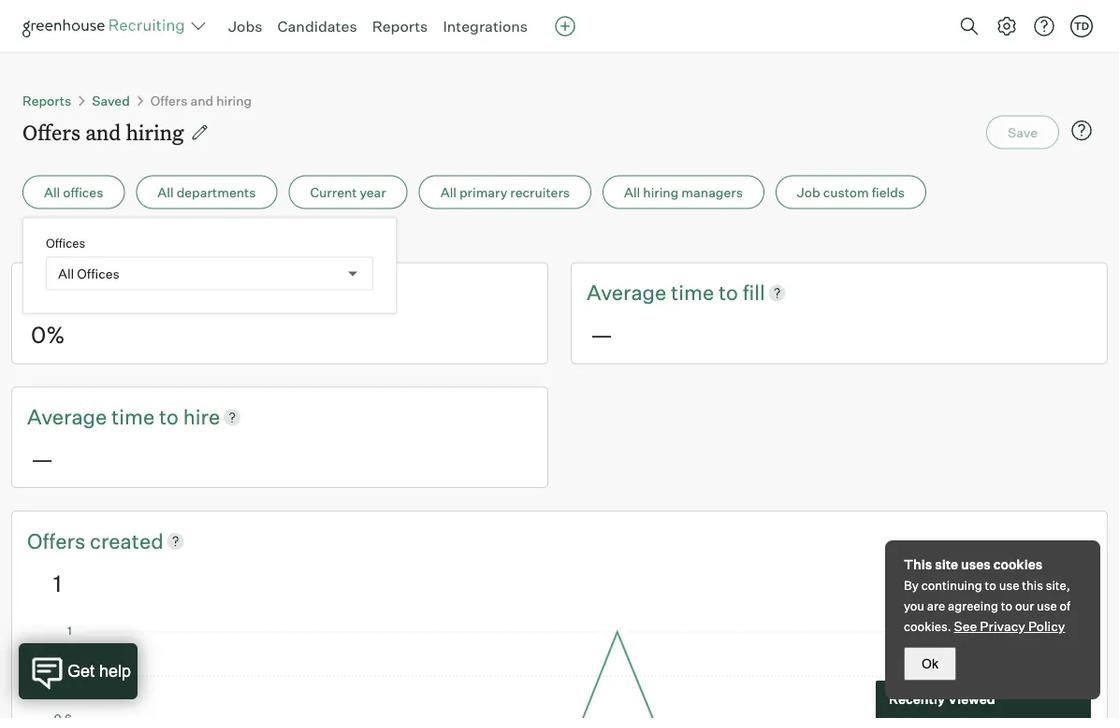 Task type: locate. For each thing, give the bounding box(es) containing it.
reports link left saved
[[22, 92, 71, 109]]

hiring left managers
[[643, 184, 679, 200]]

0 horizontal spatial average time to
[[27, 404, 183, 430]]

offers and hiring up edit "image"
[[150, 92, 252, 109]]

see privacy policy
[[954, 619, 1065, 635]]

0 vertical spatial average link
[[587, 278, 671, 307]]

0 horizontal spatial reports
[[22, 92, 71, 109]]

average
[[587, 280, 667, 306], [27, 404, 107, 430]]

1
[[49, 233, 54, 249], [53, 569, 62, 597]]

all down the -
[[58, 265, 74, 282]]

1 horizontal spatial average link
[[587, 278, 671, 307]]

1 vertical spatial to link
[[159, 403, 183, 432]]

this
[[904, 557, 932, 573]]

offer
[[27, 280, 75, 306]]

offers
[[150, 92, 188, 109], [22, 118, 81, 146], [27, 528, 90, 554]]

0 horizontal spatial average
[[27, 404, 107, 430]]

offers and hiring
[[150, 92, 252, 109], [22, 118, 184, 146]]

and down saved
[[85, 118, 121, 146]]

primary
[[460, 184, 508, 200]]

to left hire
[[159, 404, 179, 430]]

1 horizontal spatial to link
[[719, 278, 743, 307]]

0 vertical spatial use
[[999, 578, 1020, 593]]

to link for fill
[[719, 278, 743, 307]]

0 horizontal spatial time link
[[111, 403, 159, 432]]

1 vertical spatial —
[[31, 445, 53, 473]]

configure image
[[996, 15, 1018, 37]]

0 horizontal spatial to link
[[159, 403, 183, 432]]

hiring
[[216, 92, 252, 109], [126, 118, 184, 146], [643, 184, 679, 200]]

1 left the -
[[49, 233, 54, 249]]

search image
[[958, 15, 981, 37]]

all for all primary recruiters
[[441, 184, 457, 200]]

1 horizontal spatial reports link
[[372, 17, 428, 36]]

0 vertical spatial —
[[591, 321, 613, 349]]

see
[[954, 619, 977, 635]]

all left the offices
[[44, 184, 60, 200]]

site,
[[1046, 578, 1071, 593]]

saved
[[92, 92, 130, 109]]

fill link
[[743, 278, 765, 307]]

year
[[360, 184, 386, 200]]

time link left fill link
[[671, 278, 719, 307]]

all for all hiring managers
[[624, 184, 640, 200]]

0 vertical spatial hiring
[[216, 92, 252, 109]]

1 vertical spatial average link
[[27, 403, 111, 432]]

average for hire
[[27, 404, 107, 430]]

1 vertical spatial reports
[[22, 92, 71, 109]]

1 horizontal spatial reports
[[372, 17, 428, 36]]

and up edit "image"
[[190, 92, 214, 109]]

time link for hire
[[111, 403, 159, 432]]

reports link
[[372, 17, 428, 36], [22, 92, 71, 109]]

all left managers
[[624, 184, 640, 200]]

1 vertical spatial and
[[85, 118, 121, 146]]

1 horizontal spatial average time to
[[587, 280, 743, 306]]

acceptance link
[[79, 278, 195, 307]]

31,
[[93, 233, 111, 249]]

0 vertical spatial 1
[[49, 233, 54, 249]]

you
[[904, 599, 925, 614]]

0 horizontal spatial hiring
[[126, 118, 184, 146]]

rate
[[195, 280, 234, 306]]

and
[[190, 92, 214, 109], [85, 118, 121, 146]]

time link
[[671, 278, 719, 307], [111, 403, 159, 432]]

all offices button
[[22, 175, 125, 209]]

0 horizontal spatial —
[[31, 445, 53, 473]]

hiring inside all hiring managers button
[[643, 184, 679, 200]]

all
[[44, 184, 60, 200], [158, 184, 174, 200], [441, 184, 457, 200], [624, 184, 640, 200], [58, 265, 74, 282]]

to link
[[719, 278, 743, 307], [159, 403, 183, 432]]

0 vertical spatial average
[[587, 280, 667, 306]]

0 vertical spatial time link
[[671, 278, 719, 307]]

edit image
[[191, 123, 209, 142]]

1 vertical spatial average
[[27, 404, 107, 430]]

time link left the hire link
[[111, 403, 159, 432]]

ok button
[[904, 648, 957, 681]]

0 vertical spatial reports
[[372, 17, 428, 36]]

hiring left edit "image"
[[126, 118, 184, 146]]

offices
[[46, 236, 85, 251], [77, 265, 120, 282]]

use left of
[[1037, 599, 1057, 614]]

use down cookies
[[999, 578, 1020, 593]]

candidates
[[278, 17, 357, 36]]

offers and hiring down saved
[[22, 118, 184, 146]]

0 horizontal spatial reports link
[[22, 92, 71, 109]]

0 vertical spatial to link
[[719, 278, 743, 307]]

average for fill
[[587, 280, 667, 306]]

0 vertical spatial time
[[671, 280, 714, 306]]

reports for reports link to the bottom
[[22, 92, 71, 109]]

all primary recruiters button
[[419, 175, 592, 209]]

job custom fields
[[797, 184, 905, 200]]

to
[[719, 280, 738, 306], [159, 404, 179, 430], [985, 578, 997, 593], [1001, 599, 1013, 614]]

site
[[935, 557, 959, 573]]

all departments
[[158, 184, 256, 200]]

recruiters
[[510, 184, 570, 200]]

reports
[[372, 17, 428, 36], [22, 92, 71, 109]]

all offices
[[58, 265, 120, 282]]

1 horizontal spatial and
[[190, 92, 214, 109]]

2 vertical spatial hiring
[[643, 184, 679, 200]]

hire link
[[183, 403, 220, 432]]

all left departments
[[158, 184, 174, 200]]

1 vertical spatial time link
[[111, 403, 159, 432]]

reports right candidates at the top left
[[372, 17, 428, 36]]

recently viewed
[[889, 692, 995, 708]]

0 horizontal spatial time
[[111, 404, 155, 430]]

offices left 31, on the left of the page
[[46, 236, 85, 251]]

managers
[[682, 184, 743, 200]]

offer link
[[27, 278, 79, 307]]

0 vertical spatial and
[[190, 92, 214, 109]]

this
[[1022, 578, 1043, 593]]

offices down 31, on the left of the page
[[77, 265, 120, 282]]

1 vertical spatial use
[[1037, 599, 1057, 614]]

by
[[904, 578, 919, 593]]

offers link
[[27, 527, 90, 556]]

all departments button
[[136, 175, 277, 209]]

1 vertical spatial hiring
[[126, 118, 184, 146]]

saved link
[[92, 92, 130, 109]]

all left primary
[[441, 184, 457, 200]]

all for all offices
[[44, 184, 60, 200]]

average link for hire
[[27, 403, 111, 432]]

offer acceptance
[[27, 280, 195, 306]]

1 horizontal spatial time link
[[671, 278, 719, 307]]

agreeing
[[948, 599, 999, 614]]

all primary recruiters
[[441, 184, 570, 200]]

to link for hire
[[159, 403, 183, 432]]

jobs link
[[228, 17, 263, 36]]

1 horizontal spatial time
[[671, 280, 714, 306]]

1 horizontal spatial —
[[591, 321, 613, 349]]

0 horizontal spatial and
[[85, 118, 121, 146]]

reports link right candidates at the top left
[[372, 17, 428, 36]]

1 vertical spatial average time to
[[27, 404, 183, 430]]

reports left saved
[[22, 92, 71, 109]]

use
[[999, 578, 1020, 593], [1037, 599, 1057, 614]]

1 vertical spatial time
[[111, 404, 155, 430]]

0 vertical spatial offers and hiring
[[150, 92, 252, 109]]

time for hire
[[111, 404, 155, 430]]

0 vertical spatial average time to
[[587, 280, 743, 306]]

all inside button
[[624, 184, 640, 200]]

time
[[671, 280, 714, 306], [111, 404, 155, 430]]

average link for fill
[[587, 278, 671, 307]]

0%
[[31, 321, 65, 349]]

all hiring managers button
[[603, 175, 765, 209]]

average link
[[587, 278, 671, 307], [27, 403, 111, 432]]

2 horizontal spatial hiring
[[643, 184, 679, 200]]

average time to for fill
[[587, 280, 743, 306]]

1 horizontal spatial average
[[587, 280, 667, 306]]

time left hire
[[111, 404, 155, 430]]

uses
[[961, 557, 991, 573]]

—
[[591, 321, 613, 349], [31, 445, 53, 473]]

2 vertical spatial offers
[[27, 528, 90, 554]]

privacy
[[980, 619, 1026, 635]]

time left fill
[[671, 280, 714, 306]]

current year
[[310, 184, 386, 200]]

1 horizontal spatial use
[[1037, 599, 1057, 614]]

see privacy policy link
[[954, 619, 1065, 635]]

average time to
[[587, 280, 743, 306], [27, 404, 183, 430]]

to left fill
[[719, 280, 738, 306]]

0 horizontal spatial average link
[[27, 403, 111, 432]]

hiring down "jobs" at top left
[[216, 92, 252, 109]]

1 down offers link
[[53, 569, 62, 597]]

0 vertical spatial reports link
[[372, 17, 428, 36]]

all offices
[[44, 184, 103, 200]]



Task type: describe. For each thing, give the bounding box(es) containing it.
faq image
[[1071, 119, 1093, 142]]

departments
[[177, 184, 256, 200]]

all for all departments
[[158, 184, 174, 200]]

time for fill
[[671, 280, 714, 306]]

to down uses
[[985, 578, 997, 593]]

recently
[[889, 692, 945, 708]]

1 vertical spatial offers
[[22, 118, 81, 146]]

0 vertical spatial offices
[[46, 236, 85, 251]]

rate link
[[195, 278, 234, 307]]

fill
[[743, 280, 765, 306]]

td button
[[1071, 15, 1093, 37]]

are
[[927, 599, 946, 614]]

acceptance
[[79, 280, 191, 306]]

1 vertical spatial 1
[[53, 569, 62, 597]]

continuing
[[922, 578, 983, 593]]

td button
[[1067, 11, 1097, 41]]

1 vertical spatial offers and hiring
[[22, 118, 184, 146]]

greenhouse recruiting image
[[22, 15, 191, 37]]

custom
[[823, 184, 869, 200]]

viewed
[[948, 692, 995, 708]]

2023
[[113, 233, 146, 249]]

offers and hiring link
[[150, 92, 252, 109]]

dec
[[66, 233, 90, 249]]

ok
[[922, 657, 939, 672]]

our
[[1015, 599, 1034, 614]]

offices
[[63, 184, 103, 200]]

this site uses cookies
[[904, 557, 1043, 573]]

integrations
[[443, 17, 528, 36]]

-
[[57, 233, 63, 249]]

created
[[90, 528, 163, 554]]

1 vertical spatial offices
[[77, 265, 120, 282]]

all hiring managers
[[624, 184, 743, 200]]

of
[[1060, 599, 1071, 614]]

xychart image
[[53, 627, 1066, 719]]

average time to for hire
[[27, 404, 183, 430]]

job custom fields button
[[776, 175, 927, 209]]

1 vertical spatial reports link
[[22, 92, 71, 109]]

1 horizontal spatial hiring
[[216, 92, 252, 109]]

0 vertical spatial offers
[[150, 92, 188, 109]]

0 horizontal spatial use
[[999, 578, 1020, 593]]

fields
[[872, 184, 905, 200]]

— for fill
[[591, 321, 613, 349]]

jan
[[22, 233, 46, 249]]

jan 1 - dec 31, 2023
[[22, 233, 146, 249]]

created link
[[90, 527, 163, 556]]

td
[[1074, 20, 1090, 32]]

reports for the right reports link
[[372, 17, 428, 36]]

by continuing to use this site, you are agreeing to our use of cookies.
[[904, 578, 1071, 635]]

candidates link
[[278, 17, 357, 36]]

cookies
[[994, 557, 1043, 573]]

job
[[797, 184, 820, 200]]

all for all offices
[[58, 265, 74, 282]]

current year button
[[289, 175, 408, 209]]

hire
[[183, 404, 220, 430]]

integrations link
[[443, 17, 528, 36]]

policy
[[1029, 619, 1065, 635]]

— for hire
[[31, 445, 53, 473]]

time link for fill
[[671, 278, 719, 307]]

current
[[310, 184, 357, 200]]

cookies.
[[904, 620, 952, 635]]

jobs
[[228, 17, 263, 36]]

to left our
[[1001, 599, 1013, 614]]



Task type: vqa. For each thing, say whether or not it's contained in the screenshot.
the bottommost your
no



